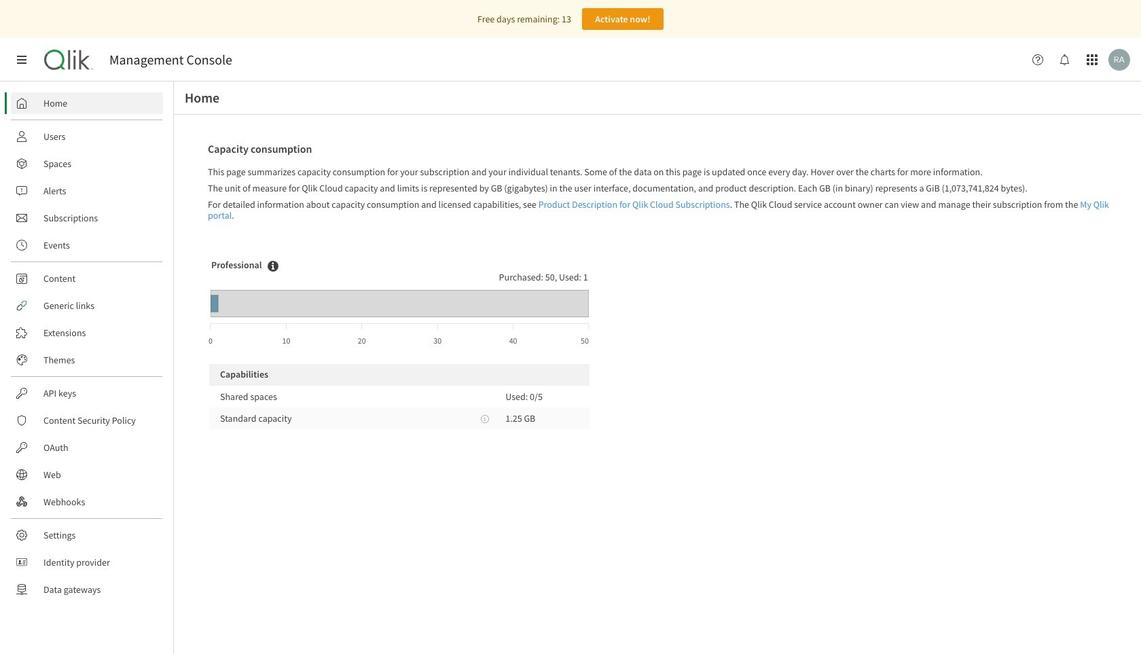 Task type: vqa. For each thing, say whether or not it's contained in the screenshot.
'Close sidebar menu' image
yes



Task type: describe. For each thing, give the bounding box(es) containing it.
the chart shows the total for the subscription. element
[[262, 261, 278, 274]]

navigation pane element
[[0, 87, 173, 606]]



Task type: locate. For each thing, give the bounding box(es) containing it.
management console element
[[109, 52, 232, 68]]

close sidebar menu image
[[16, 54, 27, 65]]

ruby anderson image
[[1109, 49, 1130, 71]]

the chart shows the total for the subscription. image
[[267, 261, 278, 271]]



